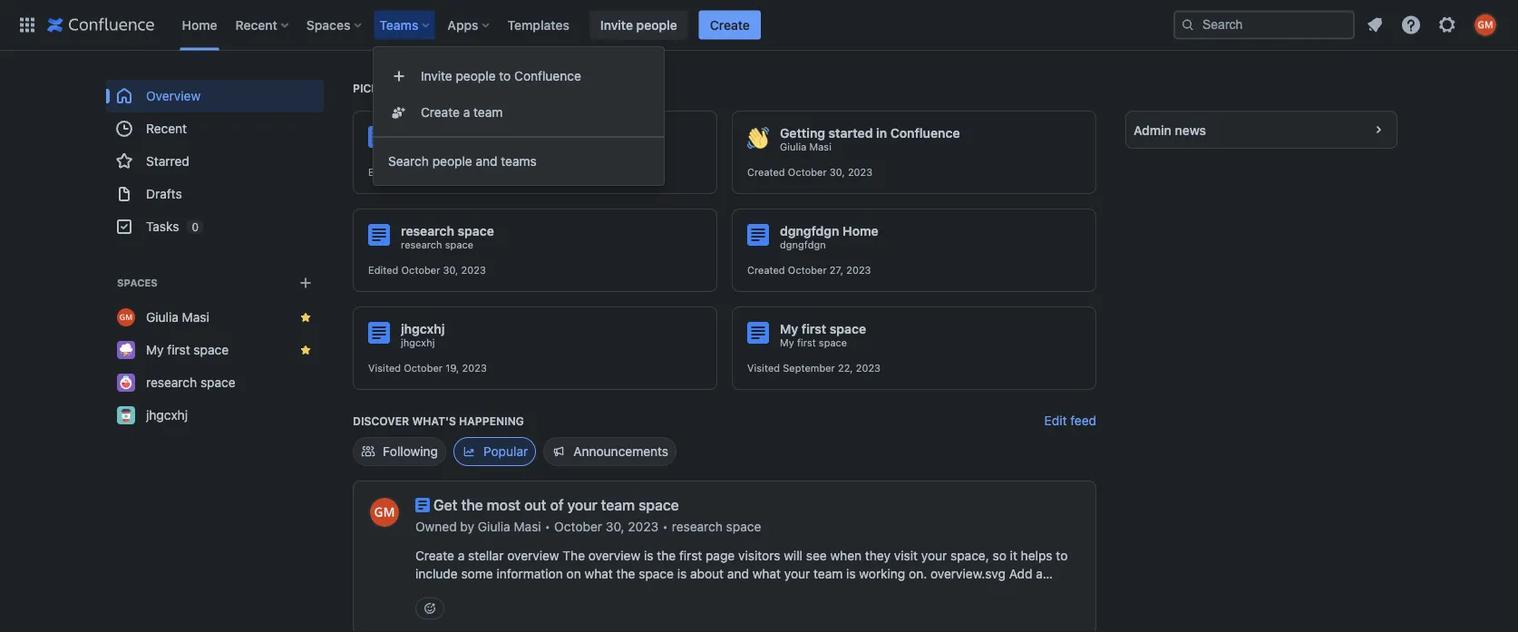 Task type: vqa. For each thing, say whether or not it's contained in the screenshot.
the top Change
no



Task type: locate. For each thing, give the bounding box(es) containing it.
1 horizontal spatial it
[[1010, 548, 1018, 563]]

1 vertical spatial invite
[[421, 69, 453, 83]]

1 horizontal spatial 30,
[[606, 519, 625, 534]]

0 horizontal spatial home
[[182, 17, 217, 32]]

2 dgngfdgn from the top
[[780, 239, 826, 251]]

group containing overview
[[106, 80, 324, 243]]

visitors
[[739, 548, 781, 563]]

the
[[563, 548, 585, 563]]

0 vertical spatial spaces
[[307, 17, 351, 32]]

spaces right recent dropdown button
[[307, 17, 351, 32]]

and right the ago
[[476, 154, 498, 169]]

giulia masi
[[401, 141, 453, 153], [780, 141, 832, 153], [146, 310, 209, 325]]

invite right invite people to confluence image
[[421, 69, 453, 83]]

spaces down tasks
[[117, 277, 158, 289]]

overview up recent link
[[146, 88, 201, 103]]

search image
[[1181, 18, 1196, 32]]

2 vertical spatial 30,
[[606, 519, 625, 534]]

2 vertical spatial research space link
[[672, 518, 762, 536]]

what
[[585, 567, 613, 582], [753, 567, 781, 582], [987, 585, 1015, 600]]

confluence
[[515, 69, 581, 83], [891, 126, 961, 141]]

unstar this space image
[[298, 310, 313, 325]]

giulia
[[401, 141, 428, 153], [780, 141, 807, 153], [146, 310, 179, 325], [478, 519, 511, 534]]

confluence up create a team button
[[515, 69, 581, 83]]

recent button
[[230, 10, 296, 39]]

2 horizontal spatial giulia masi link
[[780, 141, 832, 153]]

gives
[[531, 585, 561, 600]]

a for team
[[463, 105, 470, 120]]

overview
[[146, 88, 201, 103], [401, 126, 458, 141]]

to right helps
[[1056, 548, 1068, 563]]

giulia masi up 'search'
[[401, 141, 453, 153]]

following
[[383, 444, 438, 459]]

confluence for invite people to confluence
[[515, 69, 581, 83]]

appeal
[[686, 585, 726, 600]]

jhgcxhj link up visited october 19, 2023
[[401, 337, 435, 349]]

they
[[865, 548, 891, 563]]

2 vertical spatial create
[[416, 548, 455, 563]]

1 vertical spatial edited
[[368, 264, 399, 276]]

1 horizontal spatial to
[[1056, 548, 1068, 563]]

0 vertical spatial to
[[499, 69, 511, 83]]

get the most out of your team space
[[434, 497, 679, 514]]

0 vertical spatial people
[[637, 17, 677, 32]]

create inside create a stellar overview the overview is the first page visitors will see when they visit your space, so it helps to include some information on what the space is about and what your team is working on. overview.svg add a header image. this gives your overview visual appeal and makes it welcoming for visitors. explain what the space is for. start
[[416, 548, 455, 563]]

my
[[780, 322, 799, 337], [780, 337, 795, 349], [146, 343, 164, 357]]

explain
[[942, 585, 983, 600]]

2023 for getting started in confluence
[[848, 166, 873, 178]]

1 horizontal spatial visited
[[748, 362, 780, 374]]

research space link
[[401, 239, 474, 251], [106, 367, 324, 399], [672, 518, 762, 536]]

0 horizontal spatial •
[[545, 519, 551, 534]]

Search field
[[1174, 10, 1355, 39]]

add reaction image
[[423, 602, 437, 616]]

1 vertical spatial confluence
[[891, 126, 961, 141]]

dgngfdgn for dgngfdgn
[[780, 239, 826, 251]]

people
[[637, 17, 677, 32], [456, 69, 496, 83], [433, 154, 472, 169]]

2 horizontal spatial giulia masi
[[780, 141, 832, 153]]

1 vertical spatial a
[[458, 548, 465, 563]]

1 vertical spatial create
[[421, 105, 460, 120]]

1 horizontal spatial giulia masi
[[401, 141, 453, 153]]

a down helps
[[1036, 567, 1043, 582]]

visual
[[650, 585, 683, 600]]

1 horizontal spatial invite
[[601, 17, 633, 32]]

see
[[806, 548, 827, 563]]

the
[[461, 497, 483, 514], [657, 548, 676, 563], [617, 567, 636, 582], [1019, 585, 1038, 600]]

0 vertical spatial 30,
[[830, 166, 845, 178]]

team down left
[[474, 105, 503, 120]]

team up welcoming
[[814, 567, 843, 582]]

edited left 15
[[368, 166, 399, 178]]

a down the you
[[463, 105, 470, 120]]

edit feed button
[[1045, 412, 1097, 430]]

1 vertical spatial and
[[728, 567, 749, 582]]

1 horizontal spatial research space link
[[401, 239, 474, 251]]

1 dgngfdgn from the top
[[780, 224, 840, 239]]

search people and teams
[[388, 154, 537, 169]]

it
[[1010, 548, 1018, 563], [796, 585, 803, 600]]

1 vertical spatial giulia masi link
[[106, 301, 324, 334]]

0 vertical spatial giulia masi link
[[780, 141, 832, 153]]

banner
[[0, 0, 1519, 51]]

created down :wave: icon
[[748, 166, 785, 178]]

2 vertical spatial giulia masi link
[[478, 518, 541, 536]]

22,
[[838, 362, 853, 374]]

invite inside invite people to confluence button
[[421, 69, 453, 83]]

research
[[401, 224, 455, 239], [401, 239, 442, 251], [146, 375, 197, 390], [672, 519, 723, 534]]

jhgcxhj link down my first space at the left bottom
[[106, 399, 324, 432]]

• right october 30, 2023 button
[[663, 519, 668, 534]]

recent right home link
[[236, 17, 277, 32]]

team up october 30, 2023 button
[[601, 497, 635, 514]]

edited for overview
[[368, 166, 399, 178]]

2023
[[848, 166, 873, 178], [461, 264, 486, 276], [847, 264, 871, 276], [462, 362, 487, 374], [856, 362, 881, 374], [628, 519, 659, 534]]

research space link up page
[[672, 518, 762, 536]]

confluence right in on the right of page
[[891, 126, 961, 141]]

page
[[706, 548, 735, 563]]

home up "27,"
[[843, 224, 879, 239]]

it right makes
[[796, 585, 803, 600]]

giulia masi link down most
[[478, 518, 541, 536]]

0 vertical spatial jhgcxhj link
[[401, 337, 435, 349]]

created down dgngfdgn link
[[748, 264, 785, 276]]

a up some
[[458, 548, 465, 563]]

first inside create a stellar overview the overview is the first page visitors will see when they visit your space, so it helps to include some information on what the space is about and what your team is working on. overview.svg add a header image. this gives your overview visual appeal and makes it welcoming for visitors. explain what the space is for. start
[[680, 548, 702, 563]]

2 vertical spatial people
[[433, 154, 472, 169]]

1 horizontal spatial team
[[601, 497, 635, 514]]

masi up my first space at the left bottom
[[182, 310, 209, 325]]

1 vertical spatial it
[[796, 585, 803, 600]]

1 horizontal spatial what
[[753, 567, 781, 582]]

2 horizontal spatial team
[[814, 567, 843, 582]]

working
[[860, 567, 906, 582]]

0 horizontal spatial confluence
[[515, 69, 581, 83]]

1 horizontal spatial recent
[[236, 17, 277, 32]]

october for getting
[[788, 166, 827, 178]]

2 horizontal spatial research space link
[[672, 518, 762, 536]]

team inside create a stellar overview the overview is the first page visitors will see when they visit your space, so it helps to include some information on what the space is about and what your team is working on. overview.svg add a header image. this gives your overview visual appeal and makes it welcoming for visitors. explain what the space is for. start
[[814, 567, 843, 582]]

0 vertical spatial overview
[[146, 88, 201, 103]]

1 vertical spatial created
[[748, 264, 785, 276]]

0 vertical spatial created
[[748, 166, 785, 178]]

30,
[[830, 166, 845, 178], [443, 264, 459, 276], [606, 519, 625, 534]]

teams
[[380, 17, 419, 32]]

visited
[[368, 362, 401, 374], [748, 362, 780, 374]]

0 horizontal spatial to
[[499, 69, 511, 83]]

some
[[461, 567, 493, 582]]

admin news
[[1134, 122, 1207, 137]]

your up on.
[[922, 548, 948, 563]]

out
[[525, 497, 547, 514]]

overview.svg
[[931, 567, 1006, 582]]

0 horizontal spatial invite
[[421, 69, 453, 83]]

dgngfdgn link
[[780, 239, 826, 251]]

confluence inside button
[[515, 69, 581, 83]]

your
[[568, 497, 598, 514], [922, 548, 948, 563], [785, 567, 810, 582], [565, 585, 591, 600]]

giulia masi link up my first space at the left bottom
[[106, 301, 324, 334]]

0 vertical spatial invite
[[601, 17, 633, 32]]

0 vertical spatial and
[[476, 154, 498, 169]]

jhgcxhj
[[401, 322, 445, 337], [401, 337, 435, 349], [146, 408, 188, 423]]

created october 30, 2023
[[748, 166, 873, 178]]

masi down the out on the left of page
[[514, 519, 541, 534]]

recent
[[236, 17, 277, 32], [146, 121, 187, 136]]

edited right create a space icon
[[368, 264, 399, 276]]

research space link up edited october 30, 2023
[[401, 239, 474, 251]]

2 vertical spatial team
[[814, 567, 843, 582]]

2 edited from the top
[[368, 264, 399, 276]]

announcements
[[574, 444, 669, 459]]

the down the add
[[1019, 585, 1038, 600]]

0 vertical spatial confluence
[[515, 69, 581, 83]]

0 horizontal spatial jhgcxhj link
[[106, 399, 324, 432]]

1 horizontal spatial my first space link
[[780, 337, 848, 349]]

recent inside recent dropdown button
[[236, 17, 277, 32]]

2 horizontal spatial what
[[987, 585, 1015, 600]]

invite
[[601, 17, 633, 32], [421, 69, 453, 83]]

create for create a team
[[421, 105, 460, 120]]

0 vertical spatial edited
[[368, 166, 399, 178]]

giulia masi image
[[370, 498, 399, 527]]

visited left the september
[[748, 362, 780, 374]]

2 vertical spatial and
[[729, 585, 751, 600]]

0 vertical spatial team
[[474, 105, 503, 120]]

1 visited from the left
[[368, 362, 401, 374]]

0 horizontal spatial 30,
[[443, 264, 459, 276]]

pick up where you left off
[[353, 82, 520, 94]]

1 vertical spatial recent
[[146, 121, 187, 136]]

pick
[[353, 82, 379, 94]]

people right 'search'
[[433, 154, 472, 169]]

1 horizontal spatial jhgcxhj link
[[401, 337, 435, 349]]

add
[[1010, 567, 1033, 582]]

0 horizontal spatial team
[[474, 105, 503, 120]]

0 vertical spatial home
[[182, 17, 217, 32]]

create inside create link
[[710, 17, 750, 32]]

what down the add
[[987, 585, 1015, 600]]

0 horizontal spatial spaces
[[117, 277, 158, 289]]

1 horizontal spatial •
[[663, 519, 668, 534]]

2023 for jhgcxhj
[[462, 362, 487, 374]]

2 horizontal spatial 30,
[[830, 166, 845, 178]]

1 vertical spatial 30,
[[443, 264, 459, 276]]

a inside create a team button
[[463, 105, 470, 120]]

invite inside invite people button
[[601, 17, 633, 32]]

0 horizontal spatial group
[[106, 80, 324, 243]]

2023 for research space
[[461, 264, 486, 276]]

confluence image
[[47, 14, 155, 36], [47, 14, 155, 36]]

ago
[[456, 166, 474, 178]]

up
[[382, 82, 397, 94]]

1 horizontal spatial confluence
[[891, 126, 961, 141]]

left
[[470, 82, 496, 94]]

created
[[748, 166, 785, 178], [748, 264, 785, 276]]

2 created from the top
[[748, 264, 785, 276]]

1 horizontal spatial spaces
[[307, 17, 351, 32]]

popular
[[484, 444, 528, 459]]

1 created from the top
[[748, 166, 785, 178]]

giulia masi link up "created october 30, 2023"
[[780, 141, 832, 153]]

giulia up my first space at the left bottom
[[146, 310, 179, 325]]

you
[[443, 82, 467, 94]]

0 horizontal spatial recent
[[146, 121, 187, 136]]

giulia masi down getting
[[780, 141, 832, 153]]

spaces inside dropdown button
[[307, 17, 351, 32]]

0 horizontal spatial visited
[[368, 362, 401, 374]]

1 vertical spatial to
[[1056, 548, 1068, 563]]

visitors.
[[892, 585, 938, 600]]

group
[[374, 53, 664, 136], [106, 80, 324, 243]]

people left off
[[456, 69, 496, 83]]

feed
[[1071, 413, 1097, 428]]

overview up 'search'
[[401, 126, 458, 141]]

0 vertical spatial create
[[710, 17, 750, 32]]

templates link
[[502, 10, 575, 39]]

recent inside recent link
[[146, 121, 187, 136]]

giulia masi up my first space at the left bottom
[[146, 310, 209, 325]]

it right so
[[1010, 548, 1018, 563]]

2 vertical spatial a
[[1036, 567, 1043, 582]]

people inside global element
[[637, 17, 677, 32]]

masi
[[430, 141, 453, 153], [810, 141, 832, 153], [182, 310, 209, 325], [514, 519, 541, 534]]

1 vertical spatial people
[[456, 69, 496, 83]]

and left makes
[[729, 585, 751, 600]]

the up by
[[461, 497, 483, 514]]

1 edited from the top
[[368, 166, 399, 178]]

1 vertical spatial team
[[601, 497, 635, 514]]

a for stellar
[[458, 548, 465, 563]]

research space link down my first space at the left bottom
[[106, 367, 324, 399]]

discover what's happening
[[353, 415, 524, 427]]

giulia masi link
[[780, 141, 832, 153], [106, 301, 324, 334], [478, 518, 541, 536]]

what up makes
[[753, 567, 781, 582]]

invite people to confluence image
[[388, 65, 410, 87]]

october
[[788, 166, 827, 178], [402, 264, 440, 276], [788, 264, 827, 276], [404, 362, 443, 374], [554, 519, 602, 534]]

admin
[[1134, 122, 1172, 137]]

2 visited from the left
[[748, 362, 780, 374]]

welcoming
[[807, 585, 869, 600]]

1 horizontal spatial group
[[374, 53, 664, 136]]

home inside global element
[[182, 17, 217, 32]]

• down get the most out of your team space in the bottom of the page
[[545, 519, 551, 534]]

0 vertical spatial a
[[463, 105, 470, 120]]

overview
[[507, 548, 559, 563], [589, 548, 641, 563], [594, 585, 646, 600]]

what right on
[[585, 567, 613, 582]]

and down page
[[728, 567, 749, 582]]

create inside create a team button
[[421, 105, 460, 120]]

first
[[802, 322, 827, 337], [797, 337, 816, 349], [167, 343, 190, 357], [680, 548, 702, 563]]

most
[[487, 497, 521, 514]]

by
[[460, 519, 475, 534]]

1 vertical spatial home
[[843, 224, 879, 239]]

visited up discover
[[368, 362, 401, 374]]

drafts link
[[106, 178, 324, 210]]

invite for invite people
[[601, 17, 633, 32]]

team
[[474, 105, 503, 120], [601, 497, 635, 514], [814, 567, 843, 582]]

home left recent dropdown button
[[182, 17, 217, 32]]

people left create link
[[637, 17, 677, 32]]

group containing invite people to confluence
[[374, 53, 664, 136]]

invite right templates in the left top of the page
[[601, 17, 633, 32]]

my for my first space my first space
[[780, 322, 799, 337]]

banner containing home
[[0, 0, 1519, 51]]

teams button
[[374, 10, 437, 39]]

dgngfdgn for dgngfdgn home
[[780, 224, 840, 239]]

recent up starred
[[146, 121, 187, 136]]

settings icon image
[[1437, 14, 1459, 36]]

1 vertical spatial overview
[[401, 126, 458, 141]]

0 vertical spatial recent
[[236, 17, 277, 32]]

the inside the get the most out of your team space link
[[461, 497, 483, 514]]

0 horizontal spatial overview
[[146, 88, 201, 103]]

invite people
[[601, 17, 677, 32]]

1 horizontal spatial home
[[843, 224, 879, 239]]

and inside 'search people and teams' button
[[476, 154, 498, 169]]

1 vertical spatial research space link
[[106, 367, 324, 399]]

to right left
[[499, 69, 511, 83]]

0 horizontal spatial my first space link
[[106, 334, 324, 367]]



Task type: describe. For each thing, give the bounding box(es) containing it.
makes
[[754, 585, 792, 600]]

october 30, 2023 button
[[554, 518, 659, 536]]

edit
[[1045, 413, 1067, 428]]

create for create a stellar overview the overview is the first page visitors will see when they visit your space, so it helps to include some information on what the space is about and what your team is working on. overview.svg add a header image. this gives your overview visual appeal and makes it welcoming for visitors. explain what the space is for. start
[[416, 548, 455, 563]]

for
[[873, 585, 889, 600]]

overview up information
[[507, 548, 559, 563]]

my first space my first space
[[780, 322, 867, 349]]

announcements button
[[544, 437, 677, 466]]

created for dgngfdgn home
[[748, 264, 785, 276]]

news
[[1175, 122, 1207, 137]]

visited for visited october 19, 2023
[[368, 362, 401, 374]]

30, for space
[[443, 264, 459, 276]]

this
[[502, 585, 527, 600]]

happening
[[459, 415, 524, 427]]

overview left visual
[[594, 585, 646, 600]]

1 horizontal spatial giulia masi link
[[478, 518, 541, 536]]

for.
[[428, 603, 448, 618]]

0 vertical spatial research space link
[[401, 239, 474, 251]]

recent link
[[106, 113, 324, 145]]

start
[[451, 603, 480, 618]]

to inside create a stellar overview the overview is the first page visitors will see when they visit your space, so it helps to include some information on what the space is about and what your team is working on. overview.svg add a header image. this gives your overview visual appeal and makes it welcoming for visitors. explain what the space is for. start
[[1056, 548, 1068, 563]]

0 horizontal spatial giulia masi
[[146, 310, 209, 325]]

:wave: image
[[748, 127, 769, 149]]

notification icon image
[[1365, 14, 1386, 36]]

invite people button
[[590, 10, 688, 39]]

0
[[192, 220, 199, 233]]

your down will
[[785, 567, 810, 582]]

templates
[[508, 17, 570, 32]]

19,
[[446, 362, 459, 374]]

overview link
[[106, 80, 324, 113]]

2023 for dgngfdgn home
[[847, 264, 871, 276]]

apps
[[448, 17, 479, 32]]

create link
[[699, 10, 761, 39]]

create a space image
[[295, 272, 317, 294]]

edited october 30, 2023
[[368, 264, 486, 276]]

invite people to confluence
[[421, 69, 581, 83]]

unstar this space image
[[298, 343, 313, 357]]

when
[[831, 548, 862, 563]]

0 horizontal spatial research space link
[[106, 367, 324, 399]]

create a stellar overview the overview is the first page visitors will see when they visit your space, so it helps to include some information on what the space is about and what your team is working on. overview.svg add a header image. this gives your overview visual appeal and makes it welcoming for visitors. explain what the space is for. start
[[416, 548, 1076, 618]]

space,
[[951, 548, 990, 563]]

getting
[[780, 126, 826, 141]]

started
[[829, 126, 873, 141]]

the down october 30, 2023 button
[[617, 567, 636, 582]]

masi down getting
[[810, 141, 832, 153]]

masi up search people and teams
[[430, 141, 453, 153]]

image.
[[460, 585, 499, 600]]

appswitcher icon image
[[16, 14, 38, 36]]

search
[[388, 154, 429, 169]]

help icon image
[[1401, 14, 1423, 36]]

0 horizontal spatial giulia masi link
[[106, 301, 324, 334]]

starred
[[146, 154, 190, 169]]

stellar
[[468, 548, 504, 563]]

team inside the get the most out of your team space link
[[601, 497, 635, 514]]

confluence for getting started in confluence
[[891, 126, 961, 141]]

september
[[783, 362, 835, 374]]

visited september 22, 2023
[[748, 362, 881, 374]]

get the most out of your team space link
[[434, 496, 683, 514]]

dgngfdgn home
[[780, 224, 879, 239]]

2 • from the left
[[663, 519, 668, 534]]

1 vertical spatial spaces
[[117, 277, 158, 289]]

edited for research space
[[368, 264, 399, 276]]

global element
[[11, 0, 1170, 50]]

in
[[876, 126, 887, 141]]

teams
[[501, 154, 537, 169]]

drafts
[[146, 186, 182, 201]]

invite for invite people to confluence
[[421, 69, 453, 83]]

30, for started
[[830, 166, 845, 178]]

of
[[550, 497, 564, 514]]

get
[[434, 497, 458, 514]]

owned by giulia masi • october 30, 2023 • research space
[[416, 519, 762, 534]]

information
[[497, 567, 563, 582]]

invite people to confluence button
[[374, 58, 664, 94]]

on.
[[909, 567, 927, 582]]

the up visual
[[657, 548, 676, 563]]

so
[[993, 548, 1007, 563]]

giulia up 'search'
[[401, 141, 428, 153]]

header
[[416, 585, 456, 600]]

home link
[[176, 10, 223, 39]]

will
[[784, 548, 803, 563]]

people for invite people
[[637, 17, 677, 32]]

to inside invite people to confluence button
[[499, 69, 511, 83]]

admin news button
[[1127, 112, 1397, 148]]

created for getting started in confluence
[[748, 166, 785, 178]]

your up owned by giulia masi • october 30, 2023 • research space
[[568, 497, 598, 514]]

create a team button
[[374, 94, 664, 131]]

team inside create a team button
[[474, 105, 503, 120]]

edit feed
[[1045, 413, 1097, 428]]

overview down october 30, 2023 button
[[589, 548, 641, 563]]

15
[[402, 166, 412, 178]]

where
[[400, 82, 440, 94]]

0 horizontal spatial what
[[585, 567, 613, 582]]

1 • from the left
[[545, 519, 551, 534]]

create for create
[[710, 17, 750, 32]]

my for my first space
[[146, 343, 164, 357]]

0 horizontal spatial it
[[796, 585, 803, 600]]

what's
[[412, 415, 456, 427]]

popular button
[[454, 437, 536, 466]]

minutes
[[415, 166, 453, 178]]

october for research
[[402, 264, 440, 276]]

giulia down getting
[[780, 141, 807, 153]]

off
[[499, 82, 520, 94]]

october for dgngfdgn
[[788, 264, 827, 276]]

giulia down most
[[478, 519, 511, 534]]

visit
[[894, 548, 918, 563]]

:wave: image
[[748, 127, 769, 149]]

owned
[[416, 519, 457, 534]]

your down on
[[565, 585, 591, 600]]

search people and teams button
[[374, 143, 664, 180]]

visited for visited september 22, 2023
[[748, 362, 780, 374]]

0 vertical spatial it
[[1010, 548, 1018, 563]]

discover
[[353, 415, 409, 427]]

getting started in confluence
[[780, 126, 961, 141]]

people for invite people to confluence
[[456, 69, 496, 83]]

on
[[567, 567, 581, 582]]

edited 15 minutes ago
[[368, 166, 474, 178]]

people for search people and teams
[[433, 154, 472, 169]]

tasks
[[146, 219, 179, 234]]

1 vertical spatial jhgcxhj link
[[106, 399, 324, 432]]

1 horizontal spatial overview
[[401, 126, 458, 141]]

created october 27, 2023
[[748, 264, 871, 276]]

my first space
[[146, 343, 229, 357]]



